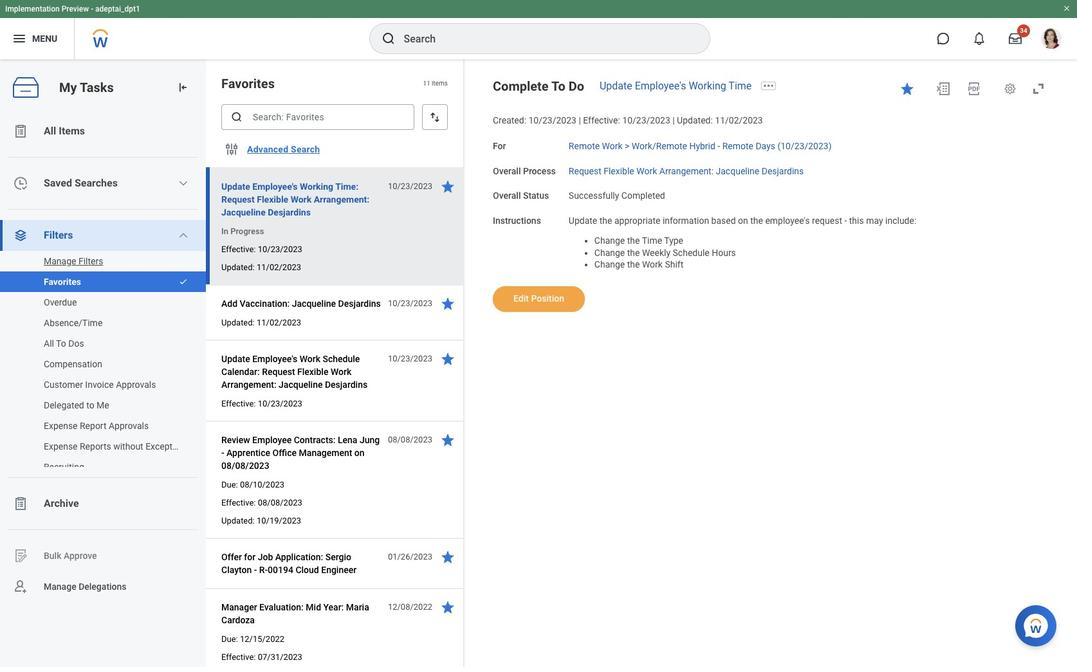 Task type: describe. For each thing, give the bounding box(es) containing it.
dos
[[68, 339, 84, 349]]

inbox large image
[[1009, 32, 1022, 45]]

time inside change the time type change the weekly schedule hours change the work shift
[[642, 235, 662, 246]]

appropriate
[[615, 216, 661, 226]]

my tasks element
[[0, 59, 206, 667]]

update for update the appropriate information based on the employee's request - this may include:
[[569, 216, 597, 226]]

request inside request flexible work arrangement: jacqueline desjardins link
[[569, 166, 602, 176]]

work/remote
[[632, 141, 687, 151]]

overall for overall process
[[493, 166, 521, 176]]

perspective image
[[13, 228, 28, 243]]

desjardins inside the update employee's working time: request flexible work arrangement: jacqueline desjardins
[[268, 207, 311, 218]]

tasks
[[80, 80, 114, 95]]

all to dos
[[44, 339, 84, 349]]

in
[[221, 227, 228, 236]]

employee's for update employee's working time: request flexible work arrangement: jacqueline desjardins
[[252, 181, 298, 192]]

2 updated: 11/02/2023 from the top
[[221, 318, 301, 328]]

due: 12/15/2022
[[221, 635, 284, 644]]

overall status
[[493, 191, 549, 201]]

jung
[[360, 435, 380, 445]]

process
[[523, 166, 556, 176]]

schedule inside change the time type change the weekly schedule hours change the work shift
[[673, 247, 710, 258]]

shift
[[665, 260, 684, 270]]

bulk approve link
[[0, 541, 206, 571]]

created:
[[493, 115, 526, 125]]

request inside the update employee's working time: request flexible work arrangement: jacqueline desjardins
[[221, 194, 255, 205]]

year:
[[323, 602, 344, 613]]

successfully completed
[[569, 191, 665, 201]]

filters inside dropdown button
[[44, 229, 73, 241]]

manager
[[221, 602, 257, 613]]

employee's
[[765, 216, 810, 226]]

implementation
[[5, 5, 60, 14]]

implementation preview -   adeptai_dpt1
[[5, 5, 140, 14]]

0 vertical spatial star image
[[900, 81, 915, 97]]

invoice
[[85, 380, 114, 390]]

add
[[221, 299, 238, 309]]

clipboard image
[[13, 124, 28, 139]]

notifications large image
[[973, 32, 986, 45]]

items
[[432, 80, 448, 87]]

update the appropriate information based on the employee's request - this may include:
[[569, 216, 917, 226]]

on inside review employee contracts: lena jung - apprentice office management on 08/08/2023
[[354, 448, 365, 458]]

expense report approvals
[[44, 421, 149, 431]]

to for complete
[[552, 79, 565, 94]]

work inside change the time type change the weekly schedule hours change the work shift
[[642, 260, 663, 270]]

fullscreen image
[[1031, 81, 1046, 97]]

manage for manage delegations
[[44, 582, 76, 592]]

compensation
[[44, 359, 102, 369]]

item list element
[[206, 59, 465, 667]]

user plus image
[[13, 579, 28, 595]]

3 change from the top
[[595, 260, 625, 270]]

schedule inside update employee's work schedule calendar: request flexible work arrangement: jacqueline desjardins
[[323, 354, 360, 364]]

offer for job application: sergio clayton ‎- r-00194 cloud engineer
[[221, 552, 357, 575]]

update for update employee's working time: request flexible work arrangement: jacqueline desjardins
[[221, 181, 250, 192]]

sort image
[[429, 111, 441, 124]]

effective: for update employee's working time: request flexible work arrangement: jacqueline desjardins
[[221, 245, 256, 254]]

reports
[[80, 441, 111, 452]]

this
[[849, 216, 864, 226]]

chevron down image for saved searches
[[178, 178, 189, 189]]

request
[[812, 216, 842, 226]]

r-
[[259, 565, 268, 575]]

expense report approvals button
[[0, 413, 193, 439]]

star image for manager evaluation: mid year: maria cardoza
[[440, 600, 456, 615]]

approvals for customer invoice approvals
[[116, 380, 156, 390]]

my
[[59, 80, 77, 95]]

type
[[664, 235, 683, 246]]

application:
[[275, 552, 323, 562]]

overall for overall status
[[493, 191, 521, 201]]

Search: Favorites text field
[[221, 104, 414, 130]]

12/15/2022
[[240, 635, 284, 644]]

vaccination:
[[240, 299, 290, 309]]

all to dos button
[[0, 331, 193, 357]]

effective: for review employee contracts: lena jung - apprentice office management on 08/08/2023
[[221, 498, 256, 508]]

edit
[[514, 293, 529, 304]]

update for update employee's working time
[[600, 80, 632, 92]]

overdue button
[[0, 290, 193, 315]]

filters inside button
[[78, 256, 103, 266]]

archive
[[44, 497, 79, 510]]

34 button
[[1001, 24, 1030, 53]]

saved searches button
[[0, 168, 206, 199]]

expense reports without exceptions button
[[0, 434, 193, 459]]

list containing manage filters
[[0, 248, 206, 480]]

delegated to me button
[[0, 393, 193, 418]]

update employee's working time
[[600, 80, 752, 92]]

position
[[531, 293, 564, 304]]

jacqueline inside the update employee's working time: request flexible work arrangement: jacqueline desjardins
[[221, 207, 266, 218]]

update employee's working time: request flexible work arrangement: jacqueline desjardins button
[[221, 179, 381, 220]]

effective: down do
[[583, 115, 620, 125]]

recruiting button
[[0, 454, 193, 480]]

offer for job application: sergio clayton ‎- r-00194 cloud engineer button
[[221, 550, 381, 578]]

to
[[86, 400, 94, 411]]

2 horizontal spatial flexible
[[604, 166, 634, 176]]

edit position button
[[493, 286, 585, 312]]

all for all items
[[44, 125, 56, 137]]

1 horizontal spatial time
[[729, 80, 752, 92]]

profile logan mcneil image
[[1041, 28, 1062, 52]]

updated: 10/19/2023
[[221, 516, 301, 526]]

flexible inside update employee's work schedule calendar: request flexible work arrangement: jacqueline desjardins
[[297, 367, 328, 377]]

manage filters
[[44, 256, 103, 266]]

successfully
[[569, 191, 619, 201]]

effective: 08/08/2023
[[221, 498, 302, 508]]

update for update employee's work schedule calendar: request flexible work arrangement: jacqueline desjardins
[[221, 354, 250, 364]]

menu button
[[0, 18, 74, 59]]

edit position
[[514, 293, 564, 304]]

configure image
[[224, 142, 239, 157]]

effective: 07/31/2023
[[221, 653, 302, 662]]

exceptions
[[146, 441, 189, 452]]

menu
[[32, 33, 57, 44]]

all items button
[[0, 116, 206, 147]]

updated: up remote work > work/remote hybrid - remote days (10/23/2023) link on the right of the page
[[677, 115, 713, 125]]

customer invoice approvals button
[[0, 372, 193, 398]]

expense reports without exceptions
[[44, 441, 189, 452]]

1 updated: 11/02/2023 from the top
[[221, 263, 301, 272]]

export to excel image
[[936, 81, 951, 97]]

cloud
[[296, 565, 319, 575]]

1 effective: 10/23/2023 from the top
[[221, 245, 302, 254]]

2 vertical spatial 11/02/2023
[[257, 318, 301, 328]]

2 effective: 10/23/2023 from the top
[[221, 399, 302, 409]]

delegations
[[79, 582, 127, 592]]

cardoza
[[221, 615, 255, 626]]

for
[[244, 552, 256, 562]]

10/19/2023
[[257, 516, 301, 526]]

manage delegations
[[44, 582, 127, 592]]

- inside review employee contracts: lena jung - apprentice office management on 08/08/2023
[[221, 448, 224, 458]]

status
[[523, 191, 549, 201]]

review employee contracts: lena jung - apprentice office management on 08/08/2023 button
[[221, 432, 381, 474]]

days
[[756, 141, 775, 151]]

request inside update employee's work schedule calendar: request flexible work arrangement: jacqueline desjardins
[[262, 367, 295, 377]]

due: for review employee contracts: lena jung - apprentice office management on 08/08/2023
[[221, 480, 238, 490]]

job
[[258, 552, 273, 562]]

menu banner
[[0, 0, 1077, 59]]

check image
[[179, 277, 188, 286]]

rename image
[[13, 548, 28, 564]]

08/10/2023
[[240, 480, 284, 490]]

overall process
[[493, 166, 556, 176]]

evaluation:
[[259, 602, 304, 613]]

updated: down the 'effective: 08/08/2023' at the bottom left
[[221, 516, 255, 526]]

2 horizontal spatial arrangement:
[[659, 166, 714, 176]]

request flexible work arrangement: jacqueline desjardins
[[569, 166, 804, 176]]



Task type: vqa. For each thing, say whether or not it's contained in the screenshot.
the bottommost Schedule
yes



Task type: locate. For each thing, give the bounding box(es) containing it.
- inside menu banner
[[91, 5, 93, 14]]

weekly
[[642, 247, 671, 258]]

approvals up without
[[109, 421, 149, 431]]

approvals
[[116, 380, 156, 390], [109, 421, 149, 431]]

1 vertical spatial arrangement:
[[314, 194, 370, 205]]

the left employee's
[[751, 216, 763, 226]]

expense up recruiting
[[44, 441, 78, 452]]

report
[[80, 421, 107, 431]]

calendar:
[[221, 367, 260, 377]]

0 horizontal spatial filters
[[44, 229, 73, 241]]

manage inside manage delegations link
[[44, 582, 76, 592]]

advanced search button
[[242, 136, 325, 162]]

remote
[[569, 141, 600, 151], [722, 141, 754, 151]]

1 vertical spatial overall
[[493, 191, 521, 201]]

0 vertical spatial effective: 10/23/2023
[[221, 245, 302, 254]]

favorites up search icon
[[221, 76, 275, 91]]

the down appropriate
[[627, 235, 640, 246]]

complete
[[493, 79, 549, 94]]

1 vertical spatial on
[[354, 448, 365, 458]]

instructions
[[493, 216, 541, 226]]

0 vertical spatial chevron down image
[[178, 178, 189, 189]]

star image for add vaccination: jacqueline desjardins
[[440, 296, 456, 311]]

manage inside manage filters button
[[44, 256, 76, 266]]

employee's for update employee's work schedule calendar: request flexible work arrangement: jacqueline desjardins
[[252, 354, 297, 364]]

effective: down calendar: at the left of page
[[221, 399, 256, 409]]

0 vertical spatial 11/02/2023
[[715, 115, 763, 125]]

1 overall from the top
[[493, 166, 521, 176]]

approvals right invoice
[[116, 380, 156, 390]]

saved searches
[[44, 177, 118, 189]]

search image
[[381, 31, 396, 46]]

update up calendar: at the left of page
[[221, 354, 250, 364]]

remote left > at the right
[[569, 141, 600, 151]]

chevron down image
[[178, 178, 189, 189], [178, 230, 189, 241]]

0 vertical spatial change
[[595, 235, 625, 246]]

0 horizontal spatial remote
[[569, 141, 600, 151]]

08/08/2023 up 10/19/2023
[[258, 498, 302, 508]]

engineer
[[321, 565, 357, 575]]

2 | from the left
[[673, 115, 675, 125]]

employee's
[[635, 80, 686, 92], [252, 181, 298, 192], [252, 354, 297, 364]]

searches
[[75, 177, 118, 189]]

2 change from the top
[[595, 247, 625, 258]]

updated: down add
[[221, 318, 255, 328]]

1 vertical spatial manage
[[44, 582, 76, 592]]

1 vertical spatial schedule
[[323, 354, 360, 364]]

update inside update employee's work schedule calendar: request flexible work arrangement: jacqueline desjardins
[[221, 354, 250, 364]]

1 list from the top
[[0, 116, 206, 602]]

update employee's working time link
[[600, 80, 752, 92]]

1 horizontal spatial schedule
[[673, 247, 710, 258]]

arrangement: inside update employee's work schedule calendar: request flexible work arrangement: jacqueline desjardins
[[221, 380, 276, 390]]

delegated
[[44, 400, 84, 411]]

0 vertical spatial updated: 11/02/2023
[[221, 263, 301, 272]]

favorites button
[[0, 269, 172, 295]]

1 vertical spatial updated: 11/02/2023
[[221, 318, 301, 328]]

close environment banner image
[[1063, 5, 1071, 12]]

view printable version (pdf) image
[[967, 81, 982, 97]]

update down successfully
[[569, 216, 597, 226]]

my tasks
[[59, 80, 114, 95]]

4 star image from the top
[[440, 550, 456, 565]]

update down configure image on the top of page
[[221, 181, 250, 192]]

11/02/2023 up days
[[715, 115, 763, 125]]

08/08/2023 inside review employee contracts: lena jung - apprentice office management on 08/08/2023
[[221, 461, 269, 471]]

justify image
[[12, 31, 27, 46]]

0 vertical spatial expense
[[44, 421, 78, 431]]

1 chevron down image from the top
[[178, 178, 189, 189]]

1 expense from the top
[[44, 421, 78, 431]]

on down 'jung'
[[354, 448, 365, 458]]

0 vertical spatial favorites
[[221, 76, 275, 91]]

advanced search
[[247, 144, 320, 154]]

expense for expense reports without exceptions
[[44, 441, 78, 452]]

add vaccination: jacqueline desjardins
[[221, 299, 381, 309]]

employee's down advanced
[[252, 181, 298, 192]]

all items
[[44, 125, 85, 137]]

2 horizontal spatial request
[[569, 166, 602, 176]]

0 horizontal spatial flexible
[[257, 194, 288, 205]]

0 horizontal spatial schedule
[[323, 354, 360, 364]]

5 star image from the top
[[440, 600, 456, 615]]

manage up favorites button at left top
[[44, 256, 76, 266]]

sergio
[[325, 552, 351, 562]]

due: left 08/10/2023
[[221, 480, 238, 490]]

working inside the update employee's working time: request flexible work arrangement: jacqueline desjardins
[[300, 181, 333, 192]]

expense inside button
[[44, 421, 78, 431]]

2 star image from the top
[[440, 296, 456, 311]]

2 all from the top
[[44, 339, 54, 349]]

2 vertical spatial flexible
[[297, 367, 328, 377]]

filters up manage filters
[[44, 229, 73, 241]]

0 vertical spatial employee's
[[635, 80, 686, 92]]

the down successfully completed
[[600, 216, 612, 226]]

08/08/2023 right 'jung'
[[388, 435, 432, 445]]

1 horizontal spatial remote
[[722, 141, 754, 151]]

0 vertical spatial on
[[738, 216, 748, 226]]

jacqueline inside update employee's work schedule calendar: request flexible work arrangement: jacqueline desjardins
[[279, 380, 323, 390]]

0 vertical spatial flexible
[[604, 166, 634, 176]]

manage down bulk
[[44, 582, 76, 592]]

update inside the update employee's working time: request flexible work arrangement: jacqueline desjardins
[[221, 181, 250, 192]]

gear image
[[1004, 82, 1017, 95]]

manager evaluation: mid year: maria cardoza
[[221, 602, 369, 626]]

complete to do
[[493, 79, 584, 94]]

add vaccination: jacqueline desjardins button
[[221, 296, 381, 311]]

items
[[59, 125, 85, 137]]

chevron down image for filters
[[178, 230, 189, 241]]

jacqueline up the in progress
[[221, 207, 266, 218]]

1 due: from the top
[[221, 480, 238, 490]]

2 vertical spatial 08/08/2023
[[258, 498, 302, 508]]

effective: down the in progress
[[221, 245, 256, 254]]

- right hybrid
[[718, 141, 720, 151]]

recruiting
[[44, 462, 84, 472]]

favorites inside favorites button
[[44, 277, 81, 287]]

2 vertical spatial arrangement:
[[221, 380, 276, 390]]

2 chevron down image from the top
[[178, 230, 189, 241]]

11/02/2023 down vaccination:
[[257, 318, 301, 328]]

overall
[[493, 166, 521, 176], [493, 191, 521, 201]]

update up created: 10/23/2023 | effective: 10/23/2023 | updated: 11/02/2023
[[600, 80, 632, 92]]

2 overall from the top
[[493, 191, 521, 201]]

delegated to me
[[44, 400, 109, 411]]

working left "time:"
[[300, 181, 333, 192]]

0 horizontal spatial |
[[579, 115, 581, 125]]

due: for manager evaluation: mid year: maria cardoza
[[221, 635, 238, 644]]

2 list from the top
[[0, 248, 206, 480]]

arrangement: inside the update employee's working time: request flexible work arrangement: jacqueline desjardins
[[314, 194, 370, 205]]

- down 'review'
[[221, 448, 224, 458]]

filters
[[44, 229, 73, 241], [78, 256, 103, 266]]

effective: down 'due: 12/15/2022'
[[221, 653, 256, 662]]

list
[[0, 116, 206, 602], [0, 248, 206, 480]]

0 horizontal spatial request
[[221, 194, 255, 205]]

0 horizontal spatial favorites
[[44, 277, 81, 287]]

1 vertical spatial approvals
[[109, 421, 149, 431]]

| down do
[[579, 115, 581, 125]]

expense down delegated
[[44, 421, 78, 431]]

archive button
[[0, 488, 206, 519]]

all left dos
[[44, 339, 54, 349]]

1 vertical spatial change
[[595, 247, 625, 258]]

0 horizontal spatial to
[[56, 339, 66, 349]]

compensation button
[[0, 351, 193, 377]]

employee's inside the update employee's working time: request flexible work arrangement: jacqueline desjardins
[[252, 181, 298, 192]]

remote left days
[[722, 141, 754, 151]]

1 vertical spatial to
[[56, 339, 66, 349]]

employee's inside update employee's work schedule calendar: request flexible work arrangement: jacqueline desjardins
[[252, 354, 297, 364]]

1 manage from the top
[[44, 256, 76, 266]]

clipboard image
[[13, 496, 28, 512]]

overdue
[[44, 297, 77, 308]]

created: 10/23/2023 | effective: 10/23/2023 | updated: 11/02/2023
[[493, 115, 763, 125]]

star image for update employee's working time: request flexible work arrangement: jacqueline desjardins
[[440, 179, 456, 194]]

star image
[[440, 179, 456, 194], [440, 296, 456, 311], [440, 432, 456, 448], [440, 550, 456, 565], [440, 600, 456, 615]]

- right preview
[[91, 5, 93, 14]]

1 vertical spatial time
[[642, 235, 662, 246]]

request right calendar: at the left of page
[[262, 367, 295, 377]]

search image
[[230, 111, 243, 124]]

updated: down the in progress
[[221, 263, 255, 272]]

0 horizontal spatial working
[[300, 181, 333, 192]]

1 vertical spatial working
[[300, 181, 333, 192]]

due: down cardoza
[[221, 635, 238, 644]]

>
[[625, 141, 630, 151]]

0 vertical spatial arrangement:
[[659, 166, 714, 176]]

1 vertical spatial chevron down image
[[178, 230, 189, 241]]

employee's up calendar: at the left of page
[[252, 354, 297, 364]]

approve
[[64, 551, 97, 561]]

working for time:
[[300, 181, 333, 192]]

clock check image
[[13, 176, 28, 191]]

manage filters button
[[0, 248, 193, 274]]

bulk approve
[[44, 551, 97, 561]]

expense for expense report approvals
[[44, 421, 78, 431]]

change
[[595, 235, 625, 246], [595, 247, 625, 258], [595, 260, 625, 270]]

- left this
[[845, 216, 847, 226]]

0 vertical spatial to
[[552, 79, 565, 94]]

1 vertical spatial due:
[[221, 635, 238, 644]]

apprentice
[[227, 448, 270, 458]]

completed
[[622, 191, 665, 201]]

the left weekly
[[627, 247, 640, 258]]

all for all to dos
[[44, 339, 54, 349]]

arrangement: down "time:"
[[314, 194, 370, 205]]

request up the in progress
[[221, 194, 255, 205]]

effective: 10/23/2023 up employee
[[221, 399, 302, 409]]

working for time
[[689, 80, 726, 92]]

11
[[423, 80, 430, 87]]

2 vertical spatial request
[[262, 367, 295, 377]]

on
[[738, 216, 748, 226], [354, 448, 365, 458]]

to for all
[[56, 339, 66, 349]]

0 vertical spatial approvals
[[116, 380, 156, 390]]

2 vertical spatial employee's
[[252, 354, 297, 364]]

1 horizontal spatial |
[[673, 115, 675, 125]]

update employee's work schedule calendar: request flexible work arrangement: jacqueline desjardins button
[[221, 351, 381, 393]]

approvals for expense report approvals
[[109, 421, 149, 431]]

1 horizontal spatial star image
[[900, 81, 915, 97]]

to left do
[[552, 79, 565, 94]]

2 remote from the left
[[722, 141, 754, 151]]

for
[[493, 141, 506, 151]]

1 | from the left
[[579, 115, 581, 125]]

1 star image from the top
[[440, 179, 456, 194]]

on right based
[[738, 216, 748, 226]]

favorites
[[221, 76, 275, 91], [44, 277, 81, 287]]

1 horizontal spatial filters
[[78, 256, 103, 266]]

11/02/2023 up vaccination:
[[257, 263, 301, 272]]

to inside "button"
[[56, 339, 66, 349]]

all inside "button"
[[44, 339, 54, 349]]

1 horizontal spatial arrangement:
[[314, 194, 370, 205]]

review
[[221, 435, 250, 445]]

08/08/2023 down apprentice
[[221, 461, 269, 471]]

arrangement: down calendar: at the left of page
[[221, 380, 276, 390]]

to left dos
[[56, 339, 66, 349]]

adeptai_dpt1
[[95, 5, 140, 14]]

jacqueline down days
[[716, 166, 760, 176]]

0 vertical spatial 08/08/2023
[[388, 435, 432, 445]]

2 expense from the top
[[44, 441, 78, 452]]

2 vertical spatial change
[[595, 260, 625, 270]]

1 vertical spatial filters
[[78, 256, 103, 266]]

2 due: from the top
[[221, 635, 238, 644]]

all left items on the top of page
[[44, 125, 56, 137]]

updated: 11/02/2023
[[221, 263, 301, 272], [221, 318, 301, 328]]

lena
[[338, 435, 357, 445]]

| up "work/remote"
[[673, 115, 675, 125]]

1 vertical spatial all
[[44, 339, 54, 349]]

update employee's work schedule calendar: request flexible work arrangement: jacqueline desjardins
[[221, 354, 368, 390]]

0 vertical spatial overall
[[493, 166, 521, 176]]

0 horizontal spatial time
[[642, 235, 662, 246]]

1 vertical spatial expense
[[44, 441, 78, 452]]

work inside the update employee's working time: request flexible work arrangement: jacqueline desjardins
[[291, 194, 312, 205]]

expense inside 'button'
[[44, 441, 78, 452]]

star image for review employee contracts: lena jung - apprentice office management on 08/08/2023
[[440, 432, 456, 448]]

search
[[291, 144, 320, 154]]

employee's for update employee's working time
[[635, 80, 686, 92]]

work
[[602, 141, 623, 151], [637, 166, 657, 176], [291, 194, 312, 205], [642, 260, 663, 270], [300, 354, 320, 364], [331, 367, 352, 377]]

0 vertical spatial request
[[569, 166, 602, 176]]

0 vertical spatial all
[[44, 125, 56, 137]]

1 vertical spatial 08/08/2023
[[221, 461, 269, 471]]

1 vertical spatial star image
[[440, 351, 456, 367]]

jacqueline up contracts:
[[279, 380, 323, 390]]

1 vertical spatial request
[[221, 194, 255, 205]]

favorites up overdue
[[44, 277, 81, 287]]

0 horizontal spatial star image
[[440, 351, 456, 367]]

overall up instructions
[[493, 191, 521, 201]]

- inside remote work > work/remote hybrid - remote days (10/23/2023) link
[[718, 141, 720, 151]]

1 horizontal spatial on
[[738, 216, 748, 226]]

mid
[[306, 602, 321, 613]]

0 horizontal spatial on
[[354, 448, 365, 458]]

remote work > work/remote hybrid - remote days (10/23/2023) link
[[569, 138, 832, 151]]

working
[[689, 80, 726, 92], [300, 181, 333, 192]]

remote work > work/remote hybrid - remote days (10/23/2023)
[[569, 141, 832, 151]]

chevron down image inside filters dropdown button
[[178, 230, 189, 241]]

1 all from the top
[[44, 125, 56, 137]]

1 vertical spatial favorites
[[44, 277, 81, 287]]

jacqueline right vaccination:
[[292, 299, 336, 309]]

overall status element
[[569, 183, 665, 202]]

absence/time
[[44, 318, 103, 328]]

arrangement: down remote work > work/remote hybrid - remote days (10/23/2023)
[[659, 166, 714, 176]]

0 vertical spatial due:
[[221, 480, 238, 490]]

3 star image from the top
[[440, 432, 456, 448]]

1 vertical spatial flexible
[[257, 194, 288, 205]]

effective: 10/23/2023 down progress on the top left of the page
[[221, 245, 302, 254]]

all inside 'button'
[[44, 125, 56, 137]]

favorites inside item list element
[[221, 76, 275, 91]]

star image
[[900, 81, 915, 97], [440, 351, 456, 367]]

flexible
[[604, 166, 634, 176], [257, 194, 288, 205], [297, 367, 328, 377]]

in progress
[[221, 227, 264, 236]]

00194
[[268, 565, 293, 575]]

employee
[[252, 435, 292, 445]]

the left shift
[[627, 260, 640, 270]]

1 vertical spatial employee's
[[252, 181, 298, 192]]

1 remote from the left
[[569, 141, 600, 151]]

1 horizontal spatial favorites
[[221, 76, 275, 91]]

1 horizontal spatial to
[[552, 79, 565, 94]]

chevron down image inside 'saved searches' dropdown button
[[178, 178, 189, 189]]

0 vertical spatial manage
[[44, 256, 76, 266]]

filters button
[[0, 220, 206, 251]]

request up successfully
[[569, 166, 602, 176]]

bulk
[[44, 551, 61, 561]]

desjardins inside update employee's work schedule calendar: request flexible work arrangement: jacqueline desjardins
[[325, 380, 368, 390]]

0 vertical spatial time
[[729, 80, 752, 92]]

1 vertical spatial 11/02/2023
[[257, 263, 301, 272]]

update employee's working time: request flexible work arrangement: jacqueline desjardins
[[221, 181, 370, 218]]

2 manage from the top
[[44, 582, 76, 592]]

1 horizontal spatial flexible
[[297, 367, 328, 377]]

change the time type change the weekly schedule hours change the work shift
[[595, 235, 736, 270]]

01/26/2023
[[388, 552, 432, 562]]

0 horizontal spatial arrangement:
[[221, 380, 276, 390]]

1 change from the top
[[595, 235, 625, 246]]

filters up favorites button at left top
[[78, 256, 103, 266]]

1 horizontal spatial working
[[689, 80, 726, 92]]

1 horizontal spatial request
[[262, 367, 295, 377]]

0 vertical spatial filters
[[44, 229, 73, 241]]

due: 08/10/2023
[[221, 480, 284, 490]]

progress
[[230, 227, 264, 236]]

request
[[569, 166, 602, 176], [221, 194, 255, 205], [262, 367, 295, 377]]

effective: down "due: 08/10/2023" at bottom left
[[221, 498, 256, 508]]

working up remote work > work/remote hybrid - remote days (10/23/2023) link on the right of the page
[[689, 80, 726, 92]]

0 vertical spatial working
[[689, 80, 726, 92]]

do
[[569, 79, 584, 94]]

updated: 11/02/2023 up vaccination:
[[221, 263, 301, 272]]

may
[[866, 216, 883, 226]]

list containing all items
[[0, 116, 206, 602]]

maria
[[346, 602, 369, 613]]

effective: for manager evaluation: mid year: maria cardoza
[[221, 653, 256, 662]]

updated: 11/02/2023 down vaccination:
[[221, 318, 301, 328]]

1 vertical spatial effective: 10/23/2023
[[221, 399, 302, 409]]

0 vertical spatial schedule
[[673, 247, 710, 258]]

transformation import image
[[176, 81, 189, 94]]

overall down for
[[493, 166, 521, 176]]

manage for manage filters
[[44, 256, 76, 266]]

Search Workday  search field
[[404, 24, 683, 53]]

clayton
[[221, 565, 252, 575]]

employee's up created: 10/23/2023 | effective: 10/23/2023 | updated: 11/02/2023
[[635, 80, 686, 92]]

flexible inside the update employee's working time: request flexible work arrangement: jacqueline desjardins
[[257, 194, 288, 205]]

contracts:
[[294, 435, 336, 445]]



